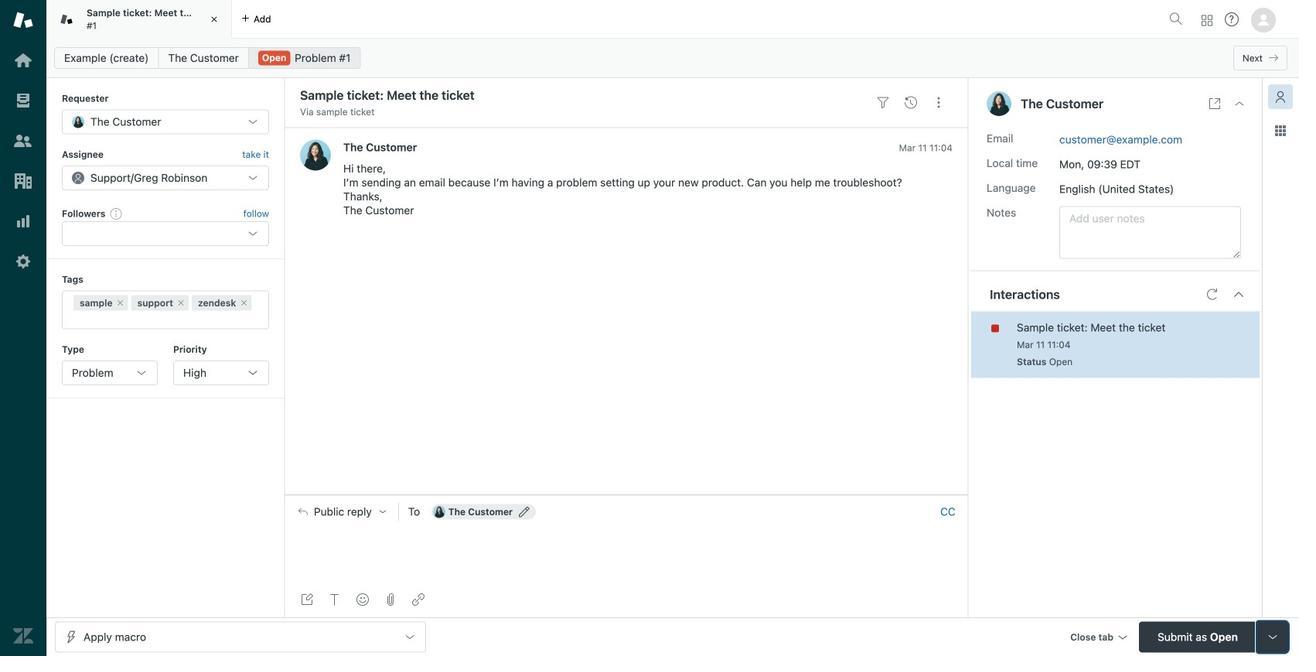 Task type: describe. For each thing, give the bounding box(es) containing it.
1 vertical spatial close image
[[1234, 97, 1247, 110]]

draft mode image
[[301, 593, 313, 606]]

view more details image
[[1209, 97, 1222, 110]]

displays possible ticket submission types image
[[1267, 631, 1280, 643]]

Add user notes text field
[[1060, 206, 1242, 259]]

hide composer image
[[621, 489, 633, 501]]

zendesk support image
[[13, 10, 33, 30]]

tabs tab list
[[46, 0, 1164, 39]]

1 vertical spatial mar 11 11:04 text field
[[1018, 339, 1071, 350]]

organizations image
[[13, 171, 33, 191]]

secondary element
[[46, 43, 1300, 74]]

insert emojis image
[[357, 593, 369, 606]]

customer@example.com image
[[433, 506, 446, 518]]

0 vertical spatial mar 11 11:04 text field
[[899, 142, 953, 153]]

events image
[[905, 96, 918, 109]]

Subject field
[[297, 86, 867, 104]]

get started image
[[13, 50, 33, 70]]

avatar image
[[300, 140, 331, 171]]



Task type: vqa. For each thing, say whether or not it's contained in the screenshot.
'Displays possible ticket submission types' icon
yes



Task type: locate. For each thing, give the bounding box(es) containing it.
filter image
[[877, 96, 890, 109]]

admin image
[[13, 251, 33, 272]]

add attachment image
[[385, 593, 397, 606]]

zendesk products image
[[1202, 15, 1213, 26]]

customers image
[[13, 131, 33, 151]]

1 horizontal spatial mar 11 11:04 text field
[[1018, 339, 1071, 350]]

0 horizontal spatial close image
[[207, 12, 222, 27]]

Mar 11 11:04 text field
[[899, 142, 953, 153], [1018, 339, 1071, 350]]

3 remove image from the left
[[239, 298, 249, 308]]

add link (cmd k) image
[[412, 593, 425, 606]]

edit user image
[[519, 507, 530, 517]]

1 horizontal spatial close image
[[1234, 97, 1247, 110]]

2 horizontal spatial remove image
[[239, 298, 249, 308]]

zendesk image
[[13, 626, 33, 646]]

get help image
[[1226, 12, 1240, 26]]

main element
[[0, 0, 46, 656]]

apps image
[[1275, 125, 1288, 137]]

close image
[[207, 12, 222, 27], [1234, 97, 1247, 110]]

reporting image
[[13, 211, 33, 231]]

1 remove image from the left
[[116, 298, 125, 308]]

1 horizontal spatial remove image
[[176, 298, 186, 308]]

format text image
[[329, 593, 341, 606]]

close image inside tabs tab list
[[207, 12, 222, 27]]

views image
[[13, 91, 33, 111]]

info on adding followers image
[[110, 207, 123, 220]]

2 remove image from the left
[[176, 298, 186, 308]]

ticket actions image
[[933, 96, 946, 109]]

tab
[[46, 0, 232, 39]]

customer context image
[[1275, 91, 1288, 103]]

remove image
[[116, 298, 125, 308], [176, 298, 186, 308], [239, 298, 249, 308]]

0 vertical spatial close image
[[207, 12, 222, 27]]

0 horizontal spatial remove image
[[116, 298, 125, 308]]

0 horizontal spatial mar 11 11:04 text field
[[899, 142, 953, 153]]

user image
[[987, 91, 1012, 116]]



